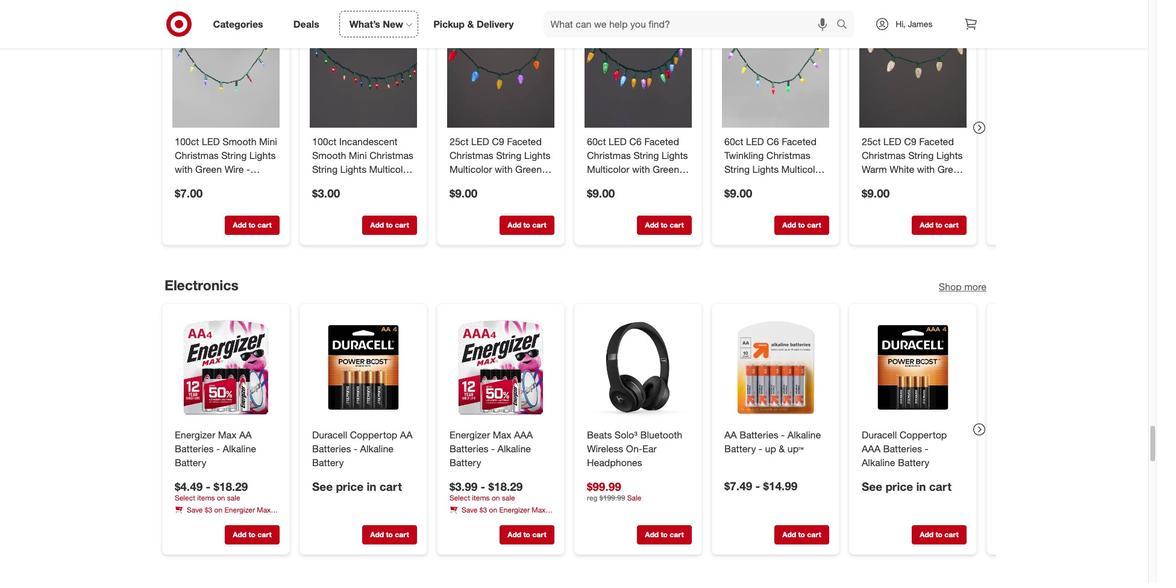 Task type: vqa. For each thing, say whether or not it's contained in the screenshot.
'147' to the bottom
no



Task type: describe. For each thing, give the bounding box(es) containing it.
beats solo³ bluetooth wireless on-ear headphones link
[[587, 429, 690, 470]]

what's
[[350, 18, 380, 30]]

25ct for wondershop™
[[862, 136, 881, 148]]

multicolor for 100ct incandescent smooth mini christmas string lights multicolor with green wire - wondershop™
[[369, 163, 412, 175]]

pickup & delivery link
[[423, 11, 529, 37]]

faceted for 60ct led c6 faceted twinkling christmas string lights multicolor with green wire - wondershop™
[[782, 136, 817, 148]]

energizer inside energizer max aaa batteries - alkaline battery
[[450, 429, 490, 441]]

green inside 100ct led smooth mini christmas string lights with green wire - wondershop™ $7.00
[[195, 163, 222, 175]]

add to cart button for 25ct led c9 faceted christmas string lights multicolor with green wire - wondershop™
[[500, 216, 554, 235]]

add to cart button for beats solo³ bluetooth wireless on-ear headphones
[[637, 526, 692, 545]]

max inside energizer max aa batteries - alkaline battery
[[218, 429, 236, 441]]

up
[[765, 443, 776, 455]]

led for 25ct led c9 faceted christmas string lights multicolor with green wire - wondershop™ $9.00
[[471, 136, 489, 148]]

reg
[[587, 494, 598, 503]]

add for aa batteries - alkaline battery - up & up™
[[783, 531, 796, 540]]

- inside 25ct led c9 faceted christmas string lights multicolor with green wire - wondershop™ $9.00
[[472, 177, 475, 189]]

100ct incandescent smooth mini christmas string lights multicolor with green wire - wondershop™
[[312, 136, 413, 203]]

string for 60ct led c6 faceted christmas string lights multicolor with green wire - wondershop™ $9.00
[[634, 149, 659, 161]]

add to cart for 100ct incandescent smooth mini christmas string lights multicolor with green wire - wondershop™
[[370, 221, 409, 230]]

what's new
[[350, 18, 404, 30]]

to for 100ct led smooth mini christmas string lights with green wire - wondershop™
[[248, 221, 255, 230]]

alkaline for energizer max aa batteries - alkaline battery
[[223, 443, 256, 455]]

lights for 100ct led smooth mini christmas string lights with green wire - wondershop™ $7.00
[[249, 149, 276, 161]]

add for 25ct led c9 faceted christmas string lights multicolor with green wire - wondershop™
[[508, 221, 521, 230]]

25ct led c9 faceted christmas string lights warm white with green wire - wondershop™ $9.00
[[862, 136, 964, 200]]

green inside 60ct led c6 faceted christmas string lights multicolor with green wire - wondershop™ $9.00
[[653, 163, 679, 175]]

$4.49 - $18.29 select items on sale
[[175, 480, 248, 503]]

green inside 60ct led c6 faceted twinkling christmas string lights multicolor with green wire - wondershop™
[[745, 177, 772, 189]]

cart for beats solo³ bluetooth wireless on-ear headphones
[[670, 531, 684, 540]]

alkaline for duracell coppertop aa batteries - alkaline battery
[[360, 443, 394, 455]]

electronics
[[164, 277, 238, 294]]

lights for 25ct led c9 faceted christmas string lights warm white with green wire - wondershop™ $9.00
[[937, 149, 963, 161]]

aa inside aa batteries - alkaline battery - up & up™
[[725, 429, 737, 441]]

christmas for 25ct led c9 faceted christmas string lights multicolor with green wire - wondershop™ $9.00
[[450, 149, 493, 161]]

to for aa batteries - alkaline battery - up & up™
[[798, 531, 805, 540]]

duracell coppertop aa batteries - alkaline battery link
[[312, 429, 415, 470]]

What can we help you find? suggestions appear below search field
[[544, 11, 840, 37]]

aa batteries - alkaline battery - up & up™ link
[[725, 429, 827, 456]]

hi, james
[[896, 19, 933, 29]]

hi,
[[896, 19, 906, 29]]

add to cart button for duracell coppertop aaa batteries - alkaline battery
[[912, 526, 967, 545]]

wire inside 60ct led c6 faceted christmas string lights multicolor with green wire - wondershop™ $9.00
[[587, 177, 606, 189]]

new
[[383, 18, 404, 30]]

wire inside 25ct led c9 faceted christmas string lights warm white with green wire - wondershop™ $9.00
[[862, 177, 881, 189]]

- inside duracell coppertop aaa batteries - alkaline battery
[[925, 443, 929, 455]]

add to cart for energizer max aaa batteries - alkaline battery
[[508, 531, 546, 540]]

c9 for wondershop™
[[904, 136, 917, 148]]

sale for $4.49 - $18.29
[[227, 494, 240, 503]]

$9.00 inside 60ct led c6 faceted christmas string lights multicolor with green wire - wondershop™ $9.00
[[587, 186, 615, 200]]

pickup
[[434, 18, 465, 30]]

alkaline for $3.99
[[450, 516, 474, 525]]

wire inside 100ct led smooth mini christmas string lights with green wire - wondershop™ $7.00
[[224, 163, 244, 175]]

cart for 100ct incandescent smooth mini christmas string lights multicolor with green wire - wondershop™
[[395, 221, 409, 230]]

aa batteries - alkaline battery - up & up™ image
[[722, 314, 829, 421]]

add for energizer max aaa batteries - alkaline battery
[[508, 531, 521, 540]]

- inside energizer max aa batteries - alkaline battery
[[216, 443, 220, 455]]

on-
[[626, 443, 643, 455]]

add for duracell coppertop aaa batteries - alkaline battery
[[920, 531, 934, 540]]

cart for 60ct led c6 faceted twinkling christmas string lights multicolor with green wire - wondershop™
[[807, 221, 821, 230]]

$3.99
[[450, 480, 477, 493]]

- inside $4.49 - $18.29 select items on sale
[[206, 480, 210, 493]]

wire inside 25ct led c9 faceted christmas string lights multicolor with green wire - wondershop™ $9.00
[[450, 177, 469, 189]]

batteries inside aa batteries - alkaline battery - up & up™
[[740, 429, 779, 441]]

green inside 25ct led c9 faceted christmas string lights warm white with green wire - wondershop™ $9.00
[[938, 163, 964, 175]]

categories link
[[203, 11, 278, 37]]

60ct led c6 faceted christmas string lights multicolor with green wire - wondershop™ $9.00
[[587, 136, 688, 200]]

beats solo³ bluetooth wireless on-ear headphones
[[587, 429, 682, 469]]

wondershop™ inside 25ct led c9 faceted christmas string lights multicolor with green wire - wondershop™ $9.00
[[478, 177, 538, 189]]

beats
[[587, 429, 612, 441]]

- inside 100ct led smooth mini christmas string lights with green wire - wondershop™ $7.00
[[246, 163, 250, 175]]

green inside 25ct led c9 faceted christmas string lights multicolor with green wire - wondershop™ $9.00
[[515, 163, 542, 175]]

add to cart button for 25ct led c9 faceted christmas string lights warm white with green wire - wondershop™
[[912, 216, 967, 235]]

25ct led c9 faceted christmas string lights multicolor with green wire - wondershop™ $9.00
[[450, 136, 551, 200]]

coppertop for duracell coppertop aaa batteries - alkaline battery
[[900, 429, 947, 441]]

$18.29 for $3.99 - $18.29
[[488, 480, 523, 493]]

100ct led smooth mini christmas string lights with green wire - wondershop™ $7.00
[[175, 136, 277, 200]]

$3.99 - $18.29 select items on sale
[[450, 480, 523, 503]]

aa for duracell coppertop aa batteries - alkaline battery
[[400, 429, 412, 441]]

ear
[[643, 443, 657, 455]]

battery for energizer max aa batteries - alkaline battery
[[175, 457, 206, 469]]

duracell for duracell coppertop aaa batteries - alkaline battery
[[862, 429, 897, 441]]

incandescent
[[339, 136, 397, 148]]

batteries for $3.99
[[476, 516, 504, 525]]

coppertop for duracell coppertop aa batteries - alkaline battery
[[350, 429, 397, 441]]

shop more
[[939, 281, 987, 293]]

- inside '100ct incandescent smooth mini christmas string lights multicolor with green wire - wondershop™'
[[384, 177, 388, 189]]

wireless
[[587, 443, 623, 455]]

$14.99
[[763, 479, 798, 493]]

led for 100ct led smooth mini christmas string lights with green wire - wondershop™ $7.00
[[202, 136, 220, 148]]

add for 100ct led smooth mini christmas string lights with green wire - wondershop™
[[233, 221, 246, 230]]

energizer inside energizer max aa batteries - alkaline battery
[[175, 429, 215, 441]]

add to cart button for energizer max aa batteries - alkaline battery
[[225, 526, 280, 545]]

- inside 60ct led c6 faceted christmas string lights multicolor with green wire - wondershop™ $9.00
[[609, 177, 613, 189]]

alkaline for energizer max aaa batteries - alkaline battery
[[498, 443, 531, 455]]

energizer max aaa batteries - alkaline battery link
[[450, 429, 552, 470]]

add to cart for energizer max aa batteries - alkaline battery
[[233, 531, 271, 540]]

faceted for 25ct led c9 faceted christmas string lights warm white with green wire - wondershop™ $9.00
[[919, 136, 954, 148]]

add to cart button for energizer max aaa batteries - alkaline battery
[[500, 526, 554, 545]]

deals
[[294, 18, 319, 30]]

in for duracell coppertop aaa batteries - alkaline battery
[[917, 480, 926, 493]]

search button
[[832, 11, 861, 40]]

faceted for 60ct led c6 faceted christmas string lights multicolor with green wire - wondershop™ $9.00
[[644, 136, 679, 148]]

energizer max aaa batteries - alkaline battery
[[450, 429, 533, 469]]

add to cart for duracell coppertop aaa batteries - alkaline battery
[[920, 531, 959, 540]]

to for energizer max aa batteries - alkaline battery
[[248, 531, 255, 540]]

lights inside 60ct led c6 faceted twinkling christmas string lights multicolor with green wire - wondershop™
[[753, 163, 779, 175]]

cart for 60ct led c6 faceted christmas string lights multicolor with green wire - wondershop™
[[670, 221, 684, 230]]

christmas for 25ct led c9 faceted christmas string lights warm white with green wire - wondershop™ $9.00
[[862, 149, 906, 161]]

add to cart button for 60ct led c6 faceted twinkling christmas string lights multicolor with green wire - wondershop™
[[775, 216, 829, 235]]

add to cart button for 100ct led smooth mini christmas string lights with green wire - wondershop™
[[225, 216, 280, 235]]

add for beats solo³ bluetooth wireless on-ear headphones
[[645, 531, 659, 540]]

energizer down $3.99 - $18.29 select items on sale
[[499, 506, 530, 515]]

search
[[832, 19, 861, 31]]

in for duracell coppertop aa batteries - alkaline battery
[[367, 480, 376, 493]]

cart for duracell coppertop aa batteries - alkaline battery
[[395, 531, 409, 540]]

aa batteries - alkaline battery - up & up™
[[725, 429, 821, 455]]

$7.49
[[725, 479, 752, 493]]

add to cart button for 100ct incandescent smooth mini christmas string lights multicolor with green wire - wondershop™
[[362, 216, 417, 235]]

$3 for $4.49
[[205, 506, 212, 515]]

duracell coppertop aaa batteries - alkaline battery link
[[862, 429, 965, 470]]

save $3 on energizer max alkaline batteries for $4.49
[[175, 506, 271, 525]]

100ct led smooth mini christmas string lights with green wire - wondershop™ link
[[175, 135, 277, 189]]

string for 25ct led c9 faceted christmas string lights warm white with green wire - wondershop™ $9.00
[[909, 149, 934, 161]]

faceted for 25ct led c9 faceted christmas string lights multicolor with green wire - wondershop™ $9.00
[[507, 136, 542, 148]]

batteries for duracell coppertop aaa batteries - alkaline battery
[[883, 443, 922, 455]]

batteries for $4.49
[[201, 516, 229, 525]]

categories
[[213, 18, 263, 30]]

60ct for wondershop™
[[725, 136, 743, 148]]

add to cart for 25ct led c9 faceted christmas string lights multicolor with green wire - wondershop™
[[508, 221, 546, 230]]

$9.00 inside 25ct led c9 faceted christmas string lights warm white with green wire - wondershop™ $9.00
[[862, 186, 890, 200]]

with inside 60ct led c6 faceted christmas string lights multicolor with green wire - wondershop™ $9.00
[[632, 163, 650, 175]]

25ct led c9 faceted christmas string lights multicolor with green wire - wondershop™ link
[[450, 135, 552, 189]]

wondershop™ inside '100ct incandescent smooth mini christmas string lights multicolor with green wire - wondershop™'
[[312, 191, 372, 203]]

alkaline for duracell coppertop aaa batteries - alkaline battery
[[862, 457, 895, 469]]

- inside duracell coppertop aa batteries - alkaline battery
[[354, 443, 357, 455]]

with inside 60ct led c6 faceted twinkling christmas string lights multicolor with green wire - wondershop™
[[725, 177, 742, 189]]

add to cart for duracell coppertop aa batteries - alkaline battery
[[370, 531, 409, 540]]



Task type: locate. For each thing, give the bounding box(es) containing it.
aaa for energizer max aaa batteries - alkaline battery
[[514, 429, 533, 441]]

0 horizontal spatial alkaline
[[175, 516, 199, 525]]

0 horizontal spatial $3
[[205, 506, 212, 515]]

green inside '100ct incandescent smooth mini christmas string lights multicolor with green wire - wondershop™'
[[333, 177, 359, 189]]

to for duracell coppertop aa batteries - alkaline battery
[[386, 531, 393, 540]]

battery
[[725, 443, 756, 455], [175, 457, 206, 469], [312, 457, 344, 469], [450, 457, 481, 469], [898, 457, 930, 469]]

add to cart
[[233, 221, 271, 230], [370, 221, 409, 230], [508, 221, 546, 230], [645, 221, 684, 230], [783, 221, 821, 230], [920, 221, 959, 230], [233, 531, 271, 540], [370, 531, 409, 540], [508, 531, 546, 540], [645, 531, 684, 540], [783, 531, 821, 540], [920, 531, 959, 540]]

cart for 100ct led smooth mini christmas string lights with green wire - wondershop™
[[257, 221, 271, 230]]

25ct led c9 faceted christmas string lights warm white with green wire - wondershop™ link
[[862, 135, 965, 189]]

batteries inside energizer max aa batteries - alkaline battery
[[175, 443, 213, 455]]

100ct for wondershop™
[[312, 136, 336, 148]]

0 horizontal spatial sale
[[227, 494, 240, 503]]

4 faceted from the left
[[919, 136, 954, 148]]

string for 25ct led c9 faceted christmas string lights multicolor with green wire - wondershop™ $9.00
[[496, 149, 522, 161]]

4 christmas from the left
[[587, 149, 631, 161]]

cart
[[257, 221, 271, 230], [395, 221, 409, 230], [532, 221, 546, 230], [670, 221, 684, 230], [807, 221, 821, 230], [945, 221, 959, 230], [380, 480, 402, 493], [929, 480, 952, 493], [257, 531, 271, 540], [395, 531, 409, 540], [532, 531, 546, 540], [670, 531, 684, 540], [807, 531, 821, 540], [945, 531, 959, 540]]

0 horizontal spatial in
[[367, 480, 376, 493]]

$18.29 for $4.49 - $18.29
[[213, 480, 248, 493]]

2 faceted from the left
[[644, 136, 679, 148]]

led for 25ct led c9 faceted christmas string lights warm white with green wire - wondershop™ $9.00
[[884, 136, 902, 148]]

1 christmas from the left
[[175, 149, 219, 161]]

$3 down $3.99 - $18.29 select items on sale
[[479, 506, 487, 515]]

on down $4.49 - $18.29 select items on sale
[[214, 506, 222, 515]]

battery inside energizer max aa batteries - alkaline battery
[[175, 457, 206, 469]]

cart for aa batteries - alkaline battery - up & up™
[[807, 531, 821, 540]]

duracell coppertop aa batteries - alkaline battery image
[[310, 314, 417, 421], [310, 314, 417, 421]]

alkaline
[[788, 429, 821, 441], [223, 443, 256, 455], [360, 443, 394, 455], [498, 443, 531, 455], [862, 457, 895, 469]]

select down $4.49
[[175, 494, 195, 503]]

battery inside aa batteries - alkaline battery - up & up™
[[725, 443, 756, 455]]

- inside 60ct led c6 faceted twinkling christmas string lights multicolor with green wire - wondershop™
[[796, 177, 800, 189]]

christmas inside 60ct led c6 faceted christmas string lights multicolor with green wire - wondershop™ $9.00
[[587, 149, 631, 161]]

$4.49
[[175, 480, 202, 493]]

energizer max aa batteries - alkaline battery
[[175, 429, 256, 469]]

string inside '100ct incandescent smooth mini christmas string lights multicolor with green wire - wondershop™'
[[312, 163, 337, 175]]

duracell inside duracell coppertop aaa batteries - alkaline battery
[[862, 429, 897, 441]]

lights
[[249, 149, 276, 161], [524, 149, 551, 161], [662, 149, 688, 161], [937, 149, 963, 161], [340, 163, 366, 175], [753, 163, 779, 175]]

5 christmas from the left
[[767, 149, 811, 161]]

60ct led c6 faceted twinkling christmas string lights multicolor with green wire - wondershop™ image
[[722, 20, 829, 128], [722, 20, 829, 128]]

batteries down $4.49 - $18.29 select items on sale
[[201, 516, 229, 525]]

in
[[367, 480, 376, 493], [917, 480, 926, 493]]

25ct led c9 faceted christmas string lights warm white with green wire - wondershop™ image
[[860, 20, 967, 128], [860, 20, 967, 128]]

led
[[202, 136, 220, 148], [471, 136, 489, 148], [609, 136, 627, 148], [746, 136, 764, 148], [884, 136, 902, 148]]

c9
[[492, 136, 504, 148], [904, 136, 917, 148]]

60ct led c6 faceted christmas string lights multicolor with green wire - wondershop™ image
[[585, 20, 692, 128], [585, 20, 692, 128]]

c6
[[629, 136, 642, 148], [767, 136, 779, 148]]

6 christmas from the left
[[862, 149, 906, 161]]

100ct for $7.00
[[175, 136, 199, 148]]

in down duracell coppertop aa batteries - alkaline battery link
[[367, 480, 376, 493]]

c6 inside 60ct led c6 faceted christmas string lights multicolor with green wire - wondershop™ $9.00
[[629, 136, 642, 148]]

alkaline inside aa batteries - alkaline battery - up & up™
[[788, 429, 821, 441]]

coppertop inside duracell coppertop aa batteries - alkaline battery
[[350, 429, 397, 441]]

batteries for energizer max aaa batteries - alkaline battery
[[450, 443, 488, 455]]

wondershop™ inside 60ct led c6 faceted twinkling christmas string lights multicolor with green wire - wondershop™
[[725, 191, 785, 203]]

1 items from the left
[[197, 494, 215, 503]]

batteries inside duracell coppertop aa batteries - alkaline battery
[[312, 443, 351, 455]]

1 $3 from the left
[[205, 506, 212, 515]]

$99.99 reg $199.99 sale
[[587, 480, 641, 503]]

string
[[221, 149, 247, 161], [496, 149, 522, 161], [634, 149, 659, 161], [909, 149, 934, 161], [312, 163, 337, 175], [725, 163, 750, 175]]

1 duracell from the left
[[312, 429, 347, 441]]

$18.29 down energizer max aa batteries - alkaline battery link
[[213, 480, 248, 493]]

energizer down $4.49 - $18.29 select items on sale
[[224, 506, 255, 515]]

100ct inside 100ct led smooth mini christmas string lights with green wire - wondershop™ $7.00
[[175, 136, 199, 148]]

wondershop™ inside 25ct led c9 faceted christmas string lights warm white with green wire - wondershop™ $9.00
[[890, 177, 950, 189]]

- inside energizer max aaa batteries - alkaline battery
[[491, 443, 495, 455]]

faceted inside 25ct led c9 faceted christmas string lights multicolor with green wire - wondershop™ $9.00
[[507, 136, 542, 148]]

christmas for 100ct led smooth mini christmas string lights with green wire - wondershop™ $7.00
[[175, 149, 219, 161]]

$3 down $4.49 - $18.29 select items on sale
[[205, 506, 212, 515]]

100ct up $7.00 in the top of the page
[[175, 136, 199, 148]]

mini inside '100ct incandescent smooth mini christmas string lights multicolor with green wire - wondershop™'
[[349, 149, 367, 161]]

2 alkaline from the left
[[450, 516, 474, 525]]

0 horizontal spatial &
[[468, 18, 474, 30]]

2 $3 from the left
[[479, 506, 487, 515]]

$7.49 - $14.99
[[725, 479, 798, 493]]

faceted inside 60ct led c6 faceted christmas string lights multicolor with green wire - wondershop™ $9.00
[[644, 136, 679, 148]]

2 aa from the left
[[400, 429, 412, 441]]

$7.00
[[175, 186, 202, 200]]

green
[[195, 163, 222, 175], [515, 163, 542, 175], [653, 163, 679, 175], [938, 163, 964, 175], [333, 177, 359, 189], [745, 177, 772, 189]]

25ct inside 25ct led c9 faceted christmas string lights multicolor with green wire - wondershop™ $9.00
[[450, 136, 469, 148]]

alkaline inside duracell coppertop aa batteries - alkaline battery
[[360, 443, 394, 455]]

batteries inside duracell coppertop aaa batteries - alkaline battery
[[883, 443, 922, 455]]

multicolor for 60ct led c6 faceted christmas string lights multicolor with green wire - wondershop™ $9.00
[[587, 163, 630, 175]]

smooth inside '100ct incandescent smooth mini christmas string lights multicolor with green wire - wondershop™'
[[312, 149, 346, 161]]

string inside 100ct led smooth mini christmas string lights with green wire - wondershop™ $7.00
[[221, 149, 247, 161]]

1 horizontal spatial batteries
[[476, 516, 504, 525]]

battery inside duracell coppertop aaa batteries - alkaline battery
[[898, 457, 930, 469]]

1 sale from the left
[[227, 494, 240, 503]]

battery for duracell coppertop aaa batteries - alkaline battery
[[898, 457, 930, 469]]

save $3 on energizer max alkaline batteries button for $3.99 - $18.29
[[450, 505, 554, 525]]

aaa for duracell coppertop aaa batteries - alkaline battery
[[862, 443, 881, 455]]

save $3 on energizer max alkaline batteries down $4.49 - $18.29 select items on sale
[[175, 506, 271, 525]]

4 led from the left
[[746, 136, 764, 148]]

lights inside 25ct led c9 faceted christmas string lights warm white with green wire - wondershop™ $9.00
[[937, 149, 963, 161]]

led for 60ct led c6 faceted twinkling christmas string lights multicolor with green wire - wondershop™
[[746, 136, 764, 148]]

2 christmas from the left
[[369, 149, 413, 161]]

1 horizontal spatial select
[[450, 494, 470, 503]]

see for duracell coppertop aa batteries - alkaline battery
[[312, 480, 333, 493]]

2 save $3 on energizer max alkaline batteries button from the left
[[450, 505, 554, 525]]

25ct for $9.00
[[450, 136, 469, 148]]

$9.00 inside 25ct led c9 faceted christmas string lights multicolor with green wire - wondershop™ $9.00
[[450, 186, 477, 200]]

batteries for energizer max aa batteries - alkaline battery
[[175, 443, 213, 455]]

0 horizontal spatial 100ct
[[175, 136, 199, 148]]

$3.00
[[312, 186, 340, 200]]

1 $18.29 from the left
[[213, 480, 248, 493]]

save for $3.99
[[462, 506, 477, 515]]

sale
[[227, 494, 240, 503], [502, 494, 515, 503]]

to
[[248, 221, 255, 230], [386, 221, 393, 230], [523, 221, 530, 230], [661, 221, 668, 230], [798, 221, 805, 230], [936, 221, 943, 230], [248, 531, 255, 540], [386, 531, 393, 540], [523, 531, 530, 540], [661, 531, 668, 540], [798, 531, 805, 540], [936, 531, 943, 540]]

to for 60ct led c6 faceted twinkling christmas string lights multicolor with green wire - wondershop™
[[798, 221, 805, 230]]

1 horizontal spatial sale
[[502, 494, 515, 503]]

0 horizontal spatial aa
[[239, 429, 252, 441]]

items down $4.49
[[197, 494, 215, 503]]

energizer max aaa batteries - alkaline battery image
[[447, 314, 554, 421], [447, 314, 554, 421]]

0 vertical spatial &
[[468, 18, 474, 30]]

see price in cart for duracell coppertop aa batteries - alkaline battery
[[312, 480, 402, 493]]

smooth for wondershop™
[[312, 149, 346, 161]]

lights for 60ct led c6 faceted christmas string lights multicolor with green wire - wondershop™ $9.00
[[662, 149, 688, 161]]

select inside $4.49 - $18.29 select items on sale
[[175, 494, 195, 503]]

0 horizontal spatial select
[[175, 494, 195, 503]]

with inside 25ct led c9 faceted christmas string lights multicolor with green wire - wondershop™ $9.00
[[495, 163, 513, 175]]

- inside 25ct led c9 faceted christmas string lights warm white with green wire - wondershop™ $9.00
[[884, 177, 888, 189]]

save $3 on energizer max alkaline batteries button for $4.49 - $18.29
[[175, 505, 280, 525]]

energizer up $4.49
[[175, 429, 215, 441]]

wondershop™ inside 100ct led smooth mini christmas string lights with green wire - wondershop™ $7.00
[[175, 177, 235, 189]]

with
[[175, 163, 192, 175], [495, 163, 513, 175], [632, 163, 650, 175], [917, 163, 935, 175], [312, 177, 330, 189], [725, 177, 742, 189]]

1 horizontal spatial $18.29
[[488, 480, 523, 493]]

save
[[187, 506, 203, 515], [462, 506, 477, 515]]

60ct led c6 faceted twinkling christmas string lights multicolor with green wire - wondershop™ link
[[725, 135, 827, 203]]

duracell coppertop aaa batteries - alkaline battery image
[[860, 314, 967, 421], [860, 314, 967, 421]]

-
[[246, 163, 250, 175], [384, 177, 388, 189], [472, 177, 475, 189], [609, 177, 613, 189], [796, 177, 800, 189], [884, 177, 888, 189], [781, 429, 785, 441], [216, 443, 220, 455], [354, 443, 357, 455], [491, 443, 495, 455], [759, 443, 763, 455], [925, 443, 929, 455], [756, 479, 760, 493], [206, 480, 210, 493], [481, 480, 485, 493]]

2 save $3 on energizer max alkaline batteries from the left
[[450, 506, 546, 525]]

sale down energizer max aaa batteries - alkaline battery link
[[502, 494, 515, 503]]

save for $4.49
[[187, 506, 203, 515]]

$18.29
[[213, 480, 248, 493], [488, 480, 523, 493]]

1 aa from the left
[[239, 429, 252, 441]]

1 price from the left
[[336, 480, 363, 493]]

save $3 on energizer max alkaline batteries for $3.99
[[450, 506, 546, 525]]

1 vertical spatial smooth
[[312, 149, 346, 161]]

save $3 on energizer max alkaline batteries down $3.99 - $18.29 select items on sale
[[450, 506, 546, 525]]

with inside 25ct led c9 faceted christmas string lights warm white with green wire - wondershop™ $9.00
[[917, 163, 935, 175]]

aa
[[239, 429, 252, 441], [400, 429, 412, 441], [725, 429, 737, 441]]

lights for 25ct led c9 faceted christmas string lights multicolor with green wire - wondershop™ $9.00
[[524, 149, 551, 161]]

shop
[[939, 281, 962, 293]]

0 horizontal spatial items
[[197, 494, 215, 503]]

wire
[[224, 163, 244, 175], [362, 177, 381, 189], [450, 177, 469, 189], [587, 177, 606, 189], [774, 177, 794, 189], [862, 177, 881, 189]]

see price in cart for duracell coppertop aaa batteries - alkaline battery
[[862, 480, 952, 493]]

4 multicolor from the left
[[782, 163, 824, 175]]

0 horizontal spatial price
[[336, 480, 363, 493]]

add for duracell coppertop aa batteries - alkaline battery
[[370, 531, 384, 540]]

see down duracell coppertop aaa batteries - alkaline battery
[[862, 480, 883, 493]]

2 items from the left
[[472, 494, 490, 503]]

see for duracell coppertop aaa batteries - alkaline battery
[[862, 480, 883, 493]]

string for 100ct led smooth mini christmas string lights with green wire - wondershop™ $7.00
[[221, 149, 247, 161]]

1 vertical spatial mini
[[349, 149, 367, 161]]

on down $3.99 - $18.29 select items on sale
[[489, 506, 497, 515]]

& inside aa batteries - alkaline battery - up & up™
[[779, 443, 785, 455]]

see down duracell coppertop aa batteries - alkaline battery
[[312, 480, 333, 493]]

1 save $3 on energizer max alkaline batteries button from the left
[[175, 505, 280, 525]]

duracell coppertop aaa batteries - alkaline battery
[[862, 429, 947, 469]]

christmas for 60ct led c6 faceted christmas string lights multicolor with green wire - wondershop™ $9.00
[[587, 149, 631, 161]]

add to cart for 25ct led c9 faceted christmas string lights warm white with green wire - wondershop™
[[920, 221, 959, 230]]

- inside $3.99 - $18.29 select items on sale
[[481, 480, 485, 493]]

cart for 25ct led c9 faceted christmas string lights multicolor with green wire - wondershop™
[[532, 221, 546, 230]]

alkaline down $4.49
[[175, 516, 199, 525]]

save $3 on energizer max alkaline batteries button down $3.99 - $18.29 select items on sale
[[450, 505, 554, 525]]

battery inside duracell coppertop aa batteries - alkaline battery
[[312, 457, 344, 469]]

multicolor inside 60ct led c6 faceted christmas string lights multicolor with green wire - wondershop™ $9.00
[[587, 163, 630, 175]]

string inside 60ct led c6 faceted twinkling christmas string lights multicolor with green wire - wondershop™
[[725, 163, 750, 175]]

60ct
[[587, 136, 606, 148], [725, 136, 743, 148]]

price down duracell coppertop aa batteries - alkaline battery
[[336, 480, 363, 493]]

add to cart button
[[225, 216, 280, 235], [362, 216, 417, 235], [500, 216, 554, 235], [637, 216, 692, 235], [775, 216, 829, 235], [912, 216, 967, 235], [225, 526, 280, 545], [362, 526, 417, 545], [500, 526, 554, 545], [637, 526, 692, 545], [775, 526, 829, 545], [912, 526, 967, 545]]

bluetooth
[[640, 429, 682, 441]]

solo³
[[615, 429, 638, 441]]

wondershop™
[[175, 177, 235, 189], [478, 177, 538, 189], [615, 177, 675, 189], [890, 177, 950, 189], [312, 191, 372, 203], [725, 191, 785, 203]]

2 price from the left
[[886, 480, 913, 493]]

price for duracell coppertop aaa batteries - alkaline battery
[[886, 480, 913, 493]]

christmas inside 100ct led smooth mini christmas string lights with green wire - wondershop™ $7.00
[[175, 149, 219, 161]]

2 horizontal spatial aa
[[725, 429, 737, 441]]

more
[[965, 281, 987, 293]]

0 horizontal spatial mini
[[259, 136, 277, 148]]

cart for duracell coppertop aaa batteries - alkaline battery
[[945, 531, 959, 540]]

1 vertical spatial &
[[779, 443, 785, 455]]

string for 100ct incandescent smooth mini christmas string lights multicolor with green wire - wondershop™
[[312, 163, 337, 175]]

1 horizontal spatial in
[[917, 480, 926, 493]]

in down duracell coppertop aaa batteries - alkaline battery link
[[917, 480, 926, 493]]

25ct led c9 faceted christmas string lights multicolor with green wire - wondershop™ image
[[447, 20, 554, 128], [447, 20, 554, 128]]

string inside 60ct led c6 faceted christmas string lights multicolor with green wire - wondershop™ $9.00
[[634, 149, 659, 161]]

christmas inside 25ct led c9 faceted christmas string lights multicolor with green wire - wondershop™ $9.00
[[450, 149, 493, 161]]

1 coppertop from the left
[[350, 429, 397, 441]]

1 select from the left
[[175, 494, 195, 503]]

lights inside '100ct incandescent smooth mini christmas string lights multicolor with green wire - wondershop™'
[[340, 163, 366, 175]]

$199.99
[[600, 494, 625, 503]]

items
[[197, 494, 215, 503], [472, 494, 490, 503]]

see price in cart down duracell coppertop aaa batteries - alkaline battery
[[862, 480, 952, 493]]

0 horizontal spatial see
[[312, 480, 333, 493]]

energizer max aa batteries - alkaline battery link
[[175, 429, 277, 470]]

1 horizontal spatial coppertop
[[900, 429, 947, 441]]

1 60ct from the left
[[587, 136, 606, 148]]

100ct left incandescent
[[312, 136, 336, 148]]

1 horizontal spatial c6
[[767, 136, 779, 148]]

1 $9.00 from the left
[[450, 186, 477, 200]]

1 c9 from the left
[[492, 136, 504, 148]]

2 led from the left
[[471, 136, 489, 148]]

save down $4.49
[[187, 506, 203, 515]]

1 horizontal spatial $3
[[479, 506, 487, 515]]

100ct
[[175, 136, 199, 148], [312, 136, 336, 148]]

0 horizontal spatial save $3 on energizer max alkaline batteries button
[[175, 505, 280, 525]]

christmas inside 25ct led c9 faceted christmas string lights warm white with green wire - wondershop™ $9.00
[[862, 149, 906, 161]]

duracell
[[312, 429, 347, 441], [862, 429, 897, 441]]

alkaline down $3.99
[[450, 516, 474, 525]]

select down $3.99
[[450, 494, 470, 503]]

1 batteries from the left
[[201, 516, 229, 525]]

1 horizontal spatial &
[[779, 443, 785, 455]]

0 horizontal spatial see price in cart
[[312, 480, 402, 493]]

1 see price in cart from the left
[[312, 480, 402, 493]]

3 faceted from the left
[[782, 136, 817, 148]]

items inside $3.99 - $18.29 select items on sale
[[472, 494, 490, 503]]

1 faceted from the left
[[507, 136, 542, 148]]

1 horizontal spatial save $3 on energizer max alkaline batteries button
[[450, 505, 554, 525]]

1 100ct from the left
[[175, 136, 199, 148]]

christmas
[[175, 149, 219, 161], [369, 149, 413, 161], [450, 149, 493, 161], [587, 149, 631, 161], [767, 149, 811, 161], [862, 149, 906, 161]]

0 horizontal spatial save
[[187, 506, 203, 515]]

2 duracell from the left
[[862, 429, 897, 441]]

add to cart button for 60ct led c6 faceted christmas string lights multicolor with green wire - wondershop™
[[637, 216, 692, 235]]

select
[[175, 494, 195, 503], [450, 494, 470, 503]]

1 horizontal spatial duracell
[[862, 429, 897, 441]]

string inside 25ct led c9 faceted christmas string lights multicolor with green wire - wondershop™ $9.00
[[496, 149, 522, 161]]

2 60ct from the left
[[725, 136, 743, 148]]

2 c6 from the left
[[767, 136, 779, 148]]

0 horizontal spatial aaa
[[514, 429, 533, 441]]

what's new link
[[339, 11, 419, 37]]

1 save $3 on energizer max alkaline batteries from the left
[[175, 506, 271, 525]]

led inside 100ct led smooth mini christmas string lights with green wire - wondershop™ $7.00
[[202, 136, 220, 148]]

3 multicolor from the left
[[587, 163, 630, 175]]

1 see from the left
[[312, 480, 333, 493]]

3 $9.00 from the left
[[725, 186, 752, 200]]

items down $3.99
[[472, 494, 490, 503]]

max
[[218, 429, 236, 441], [493, 429, 511, 441], [257, 506, 271, 515], [532, 506, 546, 515]]

batteries for duracell coppertop aa batteries - alkaline battery
[[312, 443, 351, 455]]

led inside 25ct led c9 faceted christmas string lights multicolor with green wire - wondershop™ $9.00
[[471, 136, 489, 148]]

alkaline inside duracell coppertop aaa batteries - alkaline battery
[[862, 457, 895, 469]]

0 horizontal spatial batteries
[[201, 516, 229, 525]]

add
[[233, 221, 246, 230], [370, 221, 384, 230], [508, 221, 521, 230], [645, 221, 659, 230], [783, 221, 796, 230], [920, 221, 934, 230], [233, 531, 246, 540], [370, 531, 384, 540], [508, 531, 521, 540], [645, 531, 659, 540], [783, 531, 796, 540], [920, 531, 934, 540]]

wire inside 60ct led c6 faceted twinkling christmas string lights multicolor with green wire - wondershop™
[[774, 177, 794, 189]]

james
[[908, 19, 933, 29]]

1 horizontal spatial price
[[886, 480, 913, 493]]

0 horizontal spatial 60ct
[[587, 136, 606, 148]]

0 horizontal spatial coppertop
[[350, 429, 397, 441]]

add for 60ct led c6 faceted twinkling christmas string lights multicolor with green wire - wondershop™
[[783, 221, 796, 230]]

headphones
[[587, 457, 642, 469]]

items for $4.49
[[197, 494, 215, 503]]

5 led from the left
[[884, 136, 902, 148]]

2 in from the left
[[917, 480, 926, 493]]

coppertop
[[350, 429, 397, 441], [900, 429, 947, 441]]

on down energizer max aa batteries - alkaline battery link
[[217, 494, 225, 503]]

warm
[[862, 163, 887, 175]]

&
[[468, 18, 474, 30], [779, 443, 785, 455]]

2 coppertop from the left
[[900, 429, 947, 441]]

wondershop™ inside 60ct led c6 faceted christmas string lights multicolor with green wire - wondershop™ $9.00
[[615, 177, 675, 189]]

cart for energizer max aa batteries - alkaline battery
[[257, 531, 271, 540]]

smooth for $7.00
[[222, 136, 256, 148]]

add for energizer max aa batteries - alkaline battery
[[233, 531, 246, 540]]

2 see from the left
[[862, 480, 883, 493]]

2 batteries from the left
[[476, 516, 504, 525]]

mini inside 100ct led smooth mini christmas string lights with green wire - wondershop™ $7.00
[[259, 136, 277, 148]]

aa for energizer max aa batteries - alkaline battery
[[239, 429, 252, 441]]

on down energizer max aaa batteries - alkaline battery link
[[492, 494, 500, 503]]

led inside 60ct led c6 faceted twinkling christmas string lights multicolor with green wire - wondershop™
[[746, 136, 764, 148]]

mini for wondershop™
[[349, 149, 367, 161]]

2 see price in cart from the left
[[862, 480, 952, 493]]

1 horizontal spatial aa
[[400, 429, 412, 441]]

smooth inside 100ct led smooth mini christmas string lights with green wire - wondershop™ $7.00
[[222, 136, 256, 148]]

with inside 100ct led smooth mini christmas string lights with green wire - wondershop™ $7.00
[[175, 163, 192, 175]]

0 horizontal spatial $18.29
[[213, 480, 248, 493]]

$18.29 inside $3.99 - $18.29 select items on sale
[[488, 480, 523, 493]]

0 horizontal spatial c6
[[629, 136, 642, 148]]

see price in cart down duracell coppertop aa batteries - alkaline battery link
[[312, 480, 402, 493]]

1 horizontal spatial smooth
[[312, 149, 346, 161]]

1 horizontal spatial save
[[462, 506, 477, 515]]

$3 for $3.99
[[479, 506, 487, 515]]

cart for energizer max aaa batteries - alkaline battery
[[532, 531, 546, 540]]

wire inside '100ct incandescent smooth mini christmas string lights multicolor with green wire - wondershop™'
[[362, 177, 381, 189]]

1 horizontal spatial see
[[862, 480, 883, 493]]

2 c9 from the left
[[904, 136, 917, 148]]

duracell inside duracell coppertop aa batteries - alkaline battery
[[312, 429, 347, 441]]

alkaline
[[175, 516, 199, 525], [450, 516, 474, 525]]

25ct inside 25ct led c9 faceted christmas string lights warm white with green wire - wondershop™ $9.00
[[862, 136, 881, 148]]

to for 60ct led c6 faceted christmas string lights multicolor with green wire - wondershop™
[[661, 221, 668, 230]]

on inside $4.49 - $18.29 select items on sale
[[217, 494, 225, 503]]

add for 25ct led c9 faceted christmas string lights warm white with green wire - wondershop™
[[920, 221, 934, 230]]

0 vertical spatial smooth
[[222, 136, 256, 148]]

1 led from the left
[[202, 136, 220, 148]]

& right the pickup
[[468, 18, 474, 30]]

c9 for $9.00
[[492, 136, 504, 148]]

faceted inside 60ct led c6 faceted twinkling christmas string lights multicolor with green wire - wondershop™
[[782, 136, 817, 148]]

to for 25ct led c9 faceted christmas string lights warm white with green wire - wondershop™
[[936, 221, 943, 230]]

1 save from the left
[[187, 506, 203, 515]]

c6 for wondershop™
[[767, 136, 779, 148]]

shop more button
[[939, 280, 987, 294]]

add for 100ct incandescent smooth mini christmas string lights multicolor with green wire - wondershop™
[[370, 221, 384, 230]]

sale
[[627, 494, 641, 503]]

$9.00
[[450, 186, 477, 200], [587, 186, 615, 200], [725, 186, 752, 200], [862, 186, 890, 200]]

aaa inside energizer max aaa batteries - alkaline battery
[[514, 429, 533, 441]]

to for 100ct incandescent smooth mini christmas string lights multicolor with green wire - wondershop™
[[386, 221, 393, 230]]

$99.99
[[587, 480, 621, 493]]

1 horizontal spatial alkaline
[[450, 516, 474, 525]]

1 horizontal spatial save $3 on energizer max alkaline batteries
[[450, 506, 546, 525]]

sale down energizer max aa batteries - alkaline battery link
[[227, 494, 240, 503]]

white
[[890, 163, 915, 175]]

energizer max aa batteries - alkaline battery image
[[172, 314, 280, 421], [172, 314, 280, 421]]

beats solo³ bluetooth wireless on-ear headphones image
[[585, 314, 692, 421], [585, 314, 692, 421]]

multicolor inside 60ct led c6 faceted twinkling christmas string lights multicolor with green wire - wondershop™
[[782, 163, 824, 175]]

twinkling
[[725, 149, 764, 161]]

1 horizontal spatial 60ct
[[725, 136, 743, 148]]

100ct incandescent smooth mini christmas string lights multicolor with green wire - wondershop™ link
[[312, 135, 415, 203]]

60ct inside 60ct led c6 faceted christmas string lights multicolor with green wire - wondershop™ $9.00
[[587, 136, 606, 148]]

1 25ct from the left
[[450, 136, 469, 148]]

c6 for $9.00
[[629, 136, 642, 148]]

to for energizer max aaa batteries - alkaline battery
[[523, 531, 530, 540]]

1 horizontal spatial 25ct
[[862, 136, 881, 148]]

60ct led c6 faceted christmas string lights multicolor with green wire - wondershop™ link
[[587, 135, 690, 189]]

batteries
[[201, 516, 229, 525], [476, 516, 504, 525]]

1 horizontal spatial mini
[[349, 149, 367, 161]]

$18.29 down energizer max aaa batteries - alkaline battery link
[[488, 480, 523, 493]]

3 aa from the left
[[725, 429, 737, 441]]

smooth
[[222, 136, 256, 148], [312, 149, 346, 161]]

lights for 100ct incandescent smooth mini christmas string lights multicolor with green wire - wondershop™
[[340, 163, 366, 175]]

select inside $3.99 - $18.29 select items on sale
[[450, 494, 470, 503]]

on inside $3.99 - $18.29 select items on sale
[[492, 494, 500, 503]]

2 100ct from the left
[[312, 136, 336, 148]]

0 vertical spatial mini
[[259, 136, 277, 148]]

duracell coppertop aa batteries - alkaline battery
[[312, 429, 412, 469]]

c9 inside 25ct led c9 faceted christmas string lights warm white with green wire - wondershop™ $9.00
[[904, 136, 917, 148]]

aaa inside duracell coppertop aaa batteries - alkaline battery
[[862, 443, 881, 455]]

1 horizontal spatial aaa
[[862, 443, 881, 455]]

100ct led smooth mini christmas string lights with green wire - wondershop™ image
[[172, 20, 280, 128], [172, 20, 280, 128]]

60ct inside 60ct led c6 faceted twinkling christmas string lights multicolor with green wire - wondershop™
[[725, 136, 743, 148]]

0 horizontal spatial save $3 on energizer max alkaline batteries
[[175, 506, 271, 525]]

energizer
[[175, 429, 215, 441], [450, 429, 490, 441], [224, 506, 255, 515], [499, 506, 530, 515]]

items for $3.99
[[472, 494, 490, 503]]

1 horizontal spatial 100ct
[[312, 136, 336, 148]]

save down $3.99
[[462, 506, 477, 515]]

to for beats solo³ bluetooth wireless on-ear headphones
[[661, 531, 668, 540]]

2 25ct from the left
[[862, 136, 881, 148]]

lights inside 25ct led c9 faceted christmas string lights multicolor with green wire - wondershop™ $9.00
[[524, 149, 551, 161]]

delivery
[[477, 18, 514, 30]]

3 christmas from the left
[[450, 149, 493, 161]]

led inside 25ct led c9 faceted christmas string lights warm white with green wire - wondershop™ $9.00
[[884, 136, 902, 148]]

save $3 on energizer max alkaline batteries button down $4.49 - $18.29 select items on sale
[[175, 505, 280, 525]]

1 in from the left
[[367, 480, 376, 493]]

c6 inside 60ct led c6 faceted twinkling christmas string lights multicolor with green wire - wondershop™
[[767, 136, 779, 148]]

2 save from the left
[[462, 506, 477, 515]]

energizer up $3.99
[[450, 429, 490, 441]]

& right up
[[779, 443, 785, 455]]

25ct
[[450, 136, 469, 148], [862, 136, 881, 148]]

0 vertical spatial aaa
[[514, 429, 533, 441]]

batteries down $3.99 - $18.29 select items on sale
[[476, 516, 504, 525]]

1 c6 from the left
[[629, 136, 642, 148]]

sale inside $3.99 - $18.29 select items on sale
[[502, 494, 515, 503]]

to for 25ct led c9 faceted christmas string lights multicolor with green wire - wondershop™
[[523, 221, 530, 230]]

2 select from the left
[[450, 494, 470, 503]]

select for $3.99 - $18.29
[[450, 494, 470, 503]]

christmas inside 60ct led c6 faceted twinkling christmas string lights multicolor with green wire - wondershop™
[[767, 149, 811, 161]]

2 multicolor from the left
[[450, 163, 492, 175]]

1 vertical spatial aaa
[[862, 443, 881, 455]]

add to cart for beats solo³ bluetooth wireless on-ear headphones
[[645, 531, 684, 540]]

lights inside 100ct led smooth mini christmas string lights with green wire - wondershop™ $7.00
[[249, 149, 276, 161]]

1 horizontal spatial c9
[[904, 136, 917, 148]]

100ct incandescent smooth mini christmas string lights multicolor with green wire - wondershop™ image
[[310, 20, 417, 128], [310, 20, 417, 128]]

0 horizontal spatial smooth
[[222, 136, 256, 148]]

4 $9.00 from the left
[[862, 186, 890, 200]]

0 horizontal spatial duracell
[[312, 429, 347, 441]]

1 horizontal spatial see price in cart
[[862, 480, 952, 493]]

$18.29 inside $4.49 - $18.29 select items on sale
[[213, 480, 248, 493]]

cart for 25ct led c9 faceted christmas string lights warm white with green wire - wondershop™
[[945, 221, 959, 230]]

alkaline inside energizer max aa batteries - alkaline battery
[[223, 443, 256, 455]]

price down duracell coppertop aaa batteries - alkaline battery
[[886, 480, 913, 493]]

1 alkaline from the left
[[175, 516, 199, 525]]

alkaline for $4.49
[[175, 516, 199, 525]]

2 sale from the left
[[502, 494, 515, 503]]

2 $9.00 from the left
[[587, 186, 615, 200]]

2 $18.29 from the left
[[488, 480, 523, 493]]

with inside '100ct incandescent smooth mini christmas string lights multicolor with green wire - wondershop™'
[[312, 177, 330, 189]]

pickup & delivery
[[434, 18, 514, 30]]

sale for $3.99 - $18.29
[[502, 494, 515, 503]]

0 horizontal spatial c9
[[492, 136, 504, 148]]

deals link
[[283, 11, 335, 37]]

up™
[[788, 443, 804, 455]]

faceted inside 25ct led c9 faceted christmas string lights warm white with green wire - wondershop™ $9.00
[[919, 136, 954, 148]]

1 multicolor from the left
[[369, 163, 412, 175]]

add to cart for 60ct led c6 faceted christmas string lights multicolor with green wire - wondershop™
[[645, 221, 684, 230]]

lights inside 60ct led c6 faceted christmas string lights multicolor with green wire - wondershop™ $9.00
[[662, 149, 688, 161]]

on
[[217, 494, 225, 503], [492, 494, 500, 503], [214, 506, 222, 515], [489, 506, 497, 515]]

3 led from the left
[[609, 136, 627, 148]]

save $3 on energizer max alkaline batteries
[[175, 506, 271, 525], [450, 506, 546, 525]]

faceted
[[507, 136, 542, 148], [644, 136, 679, 148], [782, 136, 817, 148], [919, 136, 954, 148]]

mini
[[259, 136, 277, 148], [349, 149, 367, 161]]

1 horizontal spatial items
[[472, 494, 490, 503]]

0 horizontal spatial 25ct
[[450, 136, 469, 148]]

aaa
[[514, 429, 533, 441], [862, 443, 881, 455]]

max inside energizer max aaa batteries - alkaline battery
[[493, 429, 511, 441]]

60ct led c6 faceted twinkling christmas string lights multicolor with green wire - wondershop™
[[725, 136, 824, 203]]



